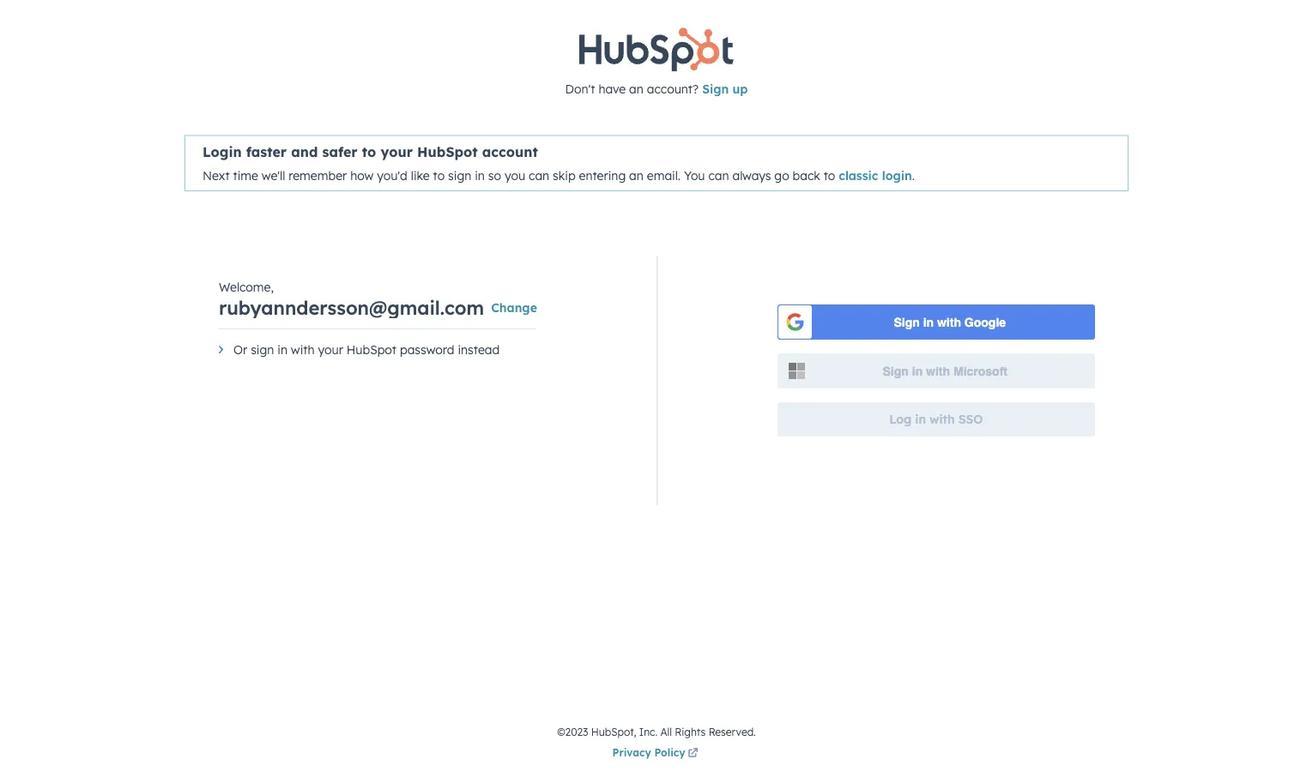 Task type: describe. For each thing, give the bounding box(es) containing it.
login
[[203, 143, 242, 160]]

how
[[350, 168, 374, 183]]

instead
[[458, 342, 500, 357]]

or
[[233, 342, 247, 357]]

sign inside dropdown button
[[251, 342, 274, 357]]

2 horizontal spatial to
[[824, 168, 836, 183]]

with for sign in with microsoft
[[926, 364, 950, 378]]

sign up link
[[702, 81, 748, 96]]

with for log in with sso
[[930, 412, 955, 427]]

and
[[291, 143, 318, 160]]

2 can from the left
[[709, 168, 729, 183]]

change
[[491, 300, 537, 315]]

skip
[[553, 168, 576, 183]]

in for sign in with microsoft
[[912, 364, 923, 378]]

sign in with microsoft button
[[777, 354, 1095, 389]]

safer
[[322, 143, 358, 160]]

entering
[[579, 168, 626, 183]]

0 vertical spatial sign
[[702, 81, 729, 96]]

all
[[661, 726, 672, 739]]

you
[[684, 168, 705, 183]]

sso
[[959, 412, 983, 427]]

caret image
[[219, 346, 223, 354]]

google
[[965, 315, 1006, 329]]

rights
[[675, 726, 706, 739]]

hubspot inside login faster and safer to your hubspot account next time we'll remember how you'd like to sign in so you can skip entering an email. you can always go back to classic login .
[[417, 143, 478, 160]]

account?
[[647, 81, 699, 96]]

you
[[505, 168, 525, 183]]

in for log in with sso
[[915, 412, 926, 427]]

privacy
[[613, 747, 651, 760]]

1 can from the left
[[529, 168, 549, 183]]

remember
[[289, 168, 347, 183]]

log
[[889, 412, 912, 427]]

welcome,
[[219, 280, 274, 295]]

sign for sign in with microsoft
[[883, 364, 909, 378]]

sign in with microsoft
[[883, 364, 1008, 378]]

microsoft
[[954, 364, 1008, 378]]

so
[[488, 168, 501, 183]]

your inside login faster and safer to your hubspot account next time we'll remember how you'd like to sign in so you can skip entering an email. you can always go back to classic login .
[[381, 143, 413, 160]]

classic
[[839, 168, 879, 183]]

with for sign in with google
[[937, 315, 961, 329]]

©
[[557, 726, 565, 739]]

sign in with google
[[894, 315, 1006, 329]]

log in with sso
[[889, 412, 983, 427]]



Task type: vqa. For each thing, say whether or not it's contained in the screenshot.
Privacy & Consent
no



Task type: locate. For each thing, give the bounding box(es) containing it.
0 horizontal spatial to
[[362, 143, 376, 160]]

2 an from the top
[[629, 168, 644, 183]]

like
[[411, 168, 430, 183]]

in up log in with sso
[[912, 364, 923, 378]]

sign for sign in with google
[[894, 315, 920, 329]]

in left so
[[475, 168, 485, 183]]

sign inside sign in with google button
[[894, 315, 920, 329]]

in for sign in with google
[[923, 315, 934, 329]]

2 link opens in a new window image from the top
[[688, 749, 698, 760]]

0 horizontal spatial sign
[[251, 342, 274, 357]]

0 horizontal spatial can
[[529, 168, 549, 183]]

don't have an account? sign up
[[565, 81, 748, 96]]

your inside dropdown button
[[318, 342, 343, 357]]

sign
[[702, 81, 729, 96], [894, 315, 920, 329], [883, 364, 909, 378]]

1 horizontal spatial to
[[433, 168, 445, 183]]

to right like
[[433, 168, 445, 183]]

0 vertical spatial sign
[[448, 168, 471, 183]]

0 horizontal spatial your
[[318, 342, 343, 357]]

with left the google
[[937, 315, 961, 329]]

login
[[882, 168, 912, 183]]

2023
[[565, 726, 588, 739]]

can
[[529, 168, 549, 183], [709, 168, 729, 183]]

email.
[[647, 168, 681, 183]]

hubspot,
[[591, 726, 636, 739]]

1 horizontal spatial can
[[709, 168, 729, 183]]

in right log
[[915, 412, 926, 427]]

an left email.
[[629, 168, 644, 183]]

in inside dropdown button
[[277, 342, 288, 357]]

to
[[362, 143, 376, 160], [433, 168, 445, 183], [824, 168, 836, 183]]

1 vertical spatial your
[[318, 342, 343, 357]]

your up you'd
[[381, 143, 413, 160]]

faster
[[246, 143, 287, 160]]

1 link opens in a new window image from the top
[[688, 744, 698, 765]]

sign up sign in with microsoft button
[[894, 315, 920, 329]]

1 horizontal spatial your
[[381, 143, 413, 160]]

always
[[733, 168, 771, 183]]

password
[[400, 342, 454, 357]]

sign right or
[[251, 342, 274, 357]]

account
[[482, 143, 538, 160]]

next
[[203, 168, 230, 183]]

0 horizontal spatial hubspot
[[347, 342, 397, 357]]

to up the how
[[362, 143, 376, 160]]

with right or
[[291, 342, 315, 357]]

1 vertical spatial hubspot
[[347, 342, 397, 357]]

we'll
[[262, 168, 285, 183]]

2 vertical spatial sign
[[883, 364, 909, 378]]

.
[[912, 168, 915, 183]]

in right or
[[277, 342, 288, 357]]

link opens in a new window image
[[688, 744, 698, 765], [688, 749, 698, 760]]

© 2023 hubspot, inc. all rights reserved.
[[557, 726, 756, 739]]

link opens in a new window image inside privacy policy link
[[688, 749, 698, 760]]

sign inside login faster and safer to your hubspot account next time we'll remember how you'd like to sign in so you can skip entering an email. you can always go back to classic login .
[[448, 168, 471, 183]]

1 vertical spatial sign
[[251, 342, 274, 357]]

classic login button
[[839, 168, 912, 183]]

1 vertical spatial an
[[629, 168, 644, 183]]

go
[[775, 168, 789, 183]]

an right 'have'
[[629, 81, 644, 96]]

sign left so
[[448, 168, 471, 183]]

an
[[629, 81, 644, 96], [629, 168, 644, 183]]

inc.
[[639, 726, 658, 739]]

to right 'back'
[[824, 168, 836, 183]]

your
[[381, 143, 413, 160], [318, 342, 343, 357]]

back
[[793, 168, 820, 183]]

sign inside sign in with microsoft button
[[883, 364, 909, 378]]

1 an from the top
[[629, 81, 644, 96]]

with left microsoft
[[926, 364, 950, 378]]

in inside button
[[912, 364, 923, 378]]

sign up log
[[883, 364, 909, 378]]

with
[[937, 315, 961, 329], [291, 342, 315, 357], [926, 364, 950, 378], [930, 412, 955, 427]]

privacy policy
[[613, 747, 685, 760]]

with left sso
[[930, 412, 955, 427]]

with inside button
[[926, 364, 950, 378]]

sign left up
[[702, 81, 729, 96]]

time
[[233, 168, 258, 183]]

don't
[[565, 81, 595, 96]]

have
[[599, 81, 626, 96]]

1 horizontal spatial sign
[[448, 168, 471, 183]]

hubspot inside dropdown button
[[347, 342, 397, 357]]

rubyanndersson@gmail.com
[[219, 296, 484, 320]]

change button
[[491, 298, 537, 318]]

hubspot down rubyanndersson@gmail.com
[[347, 342, 397, 357]]

hubspot up like
[[417, 143, 478, 160]]

you'd
[[377, 168, 408, 183]]

reserved.
[[709, 726, 756, 739]]

sign
[[448, 168, 471, 183], [251, 342, 274, 357]]

policy
[[654, 747, 685, 760]]

login faster and safer to your hubspot account next time we'll remember how you'd like to sign in so you can skip entering an email. you can always go back to classic login .
[[203, 143, 915, 183]]

0 vertical spatial an
[[629, 81, 644, 96]]

1 horizontal spatial hubspot
[[417, 143, 478, 160]]

welcome, rubyanndersson@gmail.com change
[[219, 280, 537, 320]]

log in with sso button
[[777, 402, 1095, 437]]

hubspot
[[417, 143, 478, 160], [347, 342, 397, 357]]

an inside login faster and safer to your hubspot account next time we'll remember how you'd like to sign in so you can skip entering an email. you can always go back to classic login .
[[629, 168, 644, 183]]

up
[[733, 81, 748, 96]]

0 vertical spatial your
[[381, 143, 413, 160]]

in up sign in with microsoft button
[[923, 315, 934, 329]]

sign in with google button
[[777, 305, 1095, 340]]

1 vertical spatial sign
[[894, 315, 920, 329]]

with inside dropdown button
[[291, 342, 315, 357]]

0 vertical spatial hubspot
[[417, 143, 478, 160]]

privacy policy link
[[613, 744, 701, 765]]

in inside login faster and safer to your hubspot account next time we'll remember how you'd like to sign in so you can skip entering an email. you can always go back to classic login .
[[475, 168, 485, 183]]

or sign in with your hubspot password instead button
[[219, 340, 536, 360]]

or sign in with your hubspot password instead
[[233, 342, 500, 357]]

in
[[475, 168, 485, 183], [923, 315, 934, 329], [277, 342, 288, 357], [912, 364, 923, 378], [915, 412, 926, 427]]

your down rubyanndersson@gmail.com
[[318, 342, 343, 357]]



